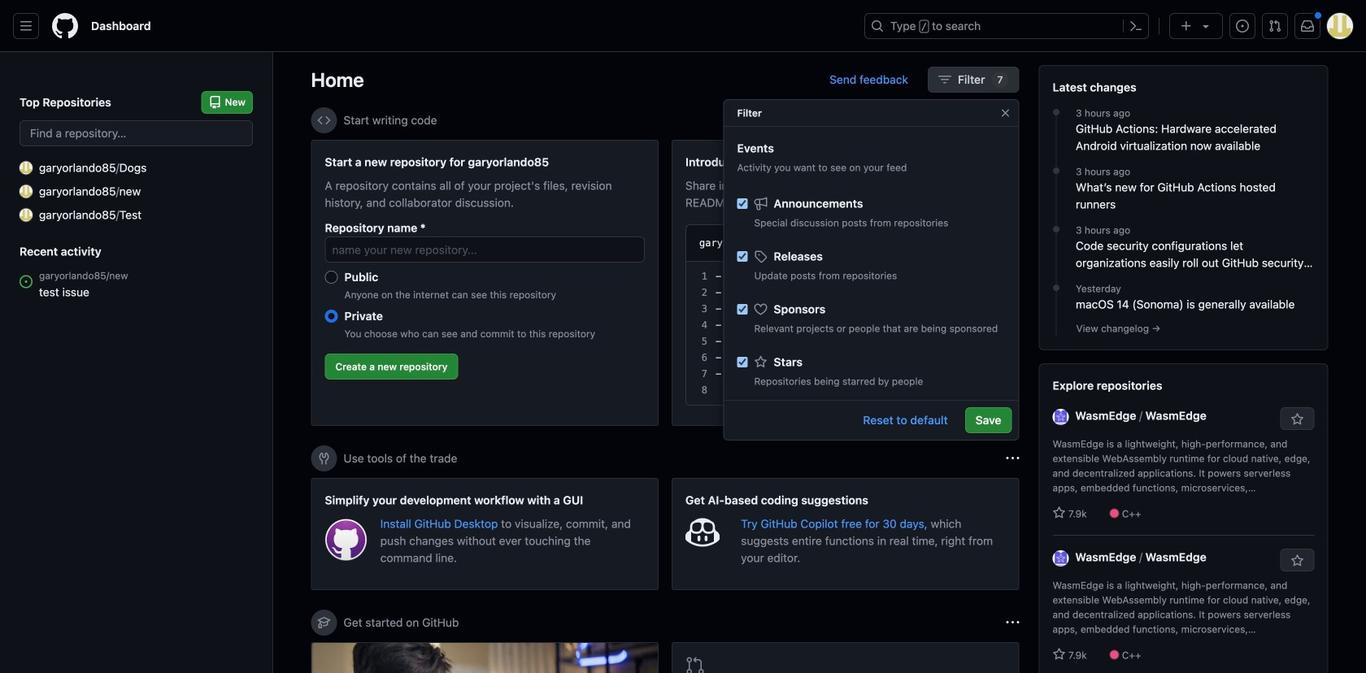 Task type: vqa. For each thing, say whether or not it's contained in the screenshot.
PLAY icon
no



Task type: describe. For each thing, give the bounding box(es) containing it.
why am i seeing this? image for introduce yourself with a profile readme element
[[1007, 114, 1020, 127]]

close menu image
[[999, 107, 1012, 120]]

notifications image
[[1301, 20, 1314, 33]]

@wasmedge profile image
[[1053, 550, 1069, 567]]

test image
[[20, 209, 33, 222]]

@wasmedge profile image
[[1053, 409, 1069, 425]]

github desktop image
[[325, 519, 367, 561]]

Top Repositories search field
[[20, 120, 253, 146]]

what is github? image
[[312, 643, 658, 673]]

megaphone image
[[754, 197, 767, 210]]

plus image
[[1180, 20, 1193, 33]]

mortar board image
[[318, 617, 331, 630]]

command palette image
[[1130, 20, 1143, 33]]

filter image
[[939, 73, 952, 86]]

why am i seeing this? image for get ai-based coding suggestions element
[[1007, 452, 1020, 465]]

tag image
[[754, 250, 767, 263]]

issue opened image
[[1236, 20, 1249, 33]]

star image for @wasmedge profile icon
[[1053, 648, 1066, 661]]

0 vertical spatial git pull request image
[[1269, 20, 1282, 33]]

why am i seeing this? image
[[1007, 617, 1020, 630]]

explore repositories navigation
[[1039, 364, 1329, 673]]

none submit inside introduce yourself with a profile readme element
[[939, 232, 992, 255]]

0 horizontal spatial git pull request image
[[686, 656, 705, 673]]

what is github? element
[[311, 643, 659, 673]]

2 dot fill image from the top
[[1050, 223, 1063, 236]]

get ai-based coding suggestions element
[[672, 478, 1020, 590]]

homepage image
[[52, 13, 78, 39]]

star image for @wasmedge profile image at the right bottom of page
[[1053, 507, 1066, 520]]



Task type: locate. For each thing, give the bounding box(es) containing it.
explore element
[[1039, 65, 1329, 673]]

1 vertical spatial star image
[[1053, 507, 1066, 520]]

0 vertical spatial dot fill image
[[1050, 164, 1063, 177]]

None radio
[[325, 271, 338, 284]]

git pull request image
[[1269, 20, 1282, 33], [686, 656, 705, 673]]

why am i seeing this? image
[[1007, 114, 1020, 127], [1007, 452, 1020, 465]]

star this repository image
[[1291, 555, 1304, 568]]

2 why am i seeing this? image from the top
[[1007, 452, 1020, 465]]

code image
[[318, 114, 331, 127]]

heart image
[[754, 303, 767, 316]]

1 why am i seeing this? image from the top
[[1007, 114, 1020, 127]]

menu
[[724, 183, 1019, 612]]

1 dot fill image from the top
[[1050, 164, 1063, 177]]

start a new repository element
[[311, 140, 659, 426]]

simplify your development workflow with a gui element
[[311, 478, 659, 590]]

new image
[[20, 185, 33, 198]]

1 horizontal spatial git pull request image
[[1269, 20, 1282, 33]]

None checkbox
[[737, 198, 748, 209], [737, 251, 748, 262], [737, 198, 748, 209], [737, 251, 748, 262]]

dogs image
[[20, 161, 33, 174]]

1 vertical spatial dot fill image
[[1050, 223, 1063, 236]]

None checkbox
[[737, 304, 748, 315], [737, 357, 748, 368], [737, 304, 748, 315], [737, 357, 748, 368]]

star image
[[754, 356, 767, 369], [1053, 507, 1066, 520], [1053, 648, 1066, 661]]

star this repository image
[[1291, 413, 1304, 426]]

tools image
[[318, 452, 331, 465]]

dot fill image
[[1050, 106, 1063, 119]]

None submit
[[939, 232, 992, 255]]

none radio inside start a new repository element
[[325, 310, 338, 323]]

0 vertical spatial star image
[[754, 356, 767, 369]]

open issue image
[[20, 275, 33, 288]]

2 vertical spatial star image
[[1053, 648, 1066, 661]]

1 vertical spatial why am i seeing this? image
[[1007, 452, 1020, 465]]

2 vertical spatial dot fill image
[[1050, 281, 1063, 294]]

name your new repository... text field
[[325, 237, 645, 263]]

triangle down image
[[1200, 20, 1213, 33]]

Find a repository… text field
[[20, 120, 253, 146]]

introduce yourself with a profile readme element
[[672, 140, 1020, 426]]

3 dot fill image from the top
[[1050, 281, 1063, 294]]

None radio
[[325, 310, 338, 323]]

0 vertical spatial why am i seeing this? image
[[1007, 114, 1020, 127]]

dot fill image
[[1050, 164, 1063, 177], [1050, 223, 1063, 236], [1050, 281, 1063, 294]]

none radio inside start a new repository element
[[325, 271, 338, 284]]

1 vertical spatial git pull request image
[[686, 656, 705, 673]]



